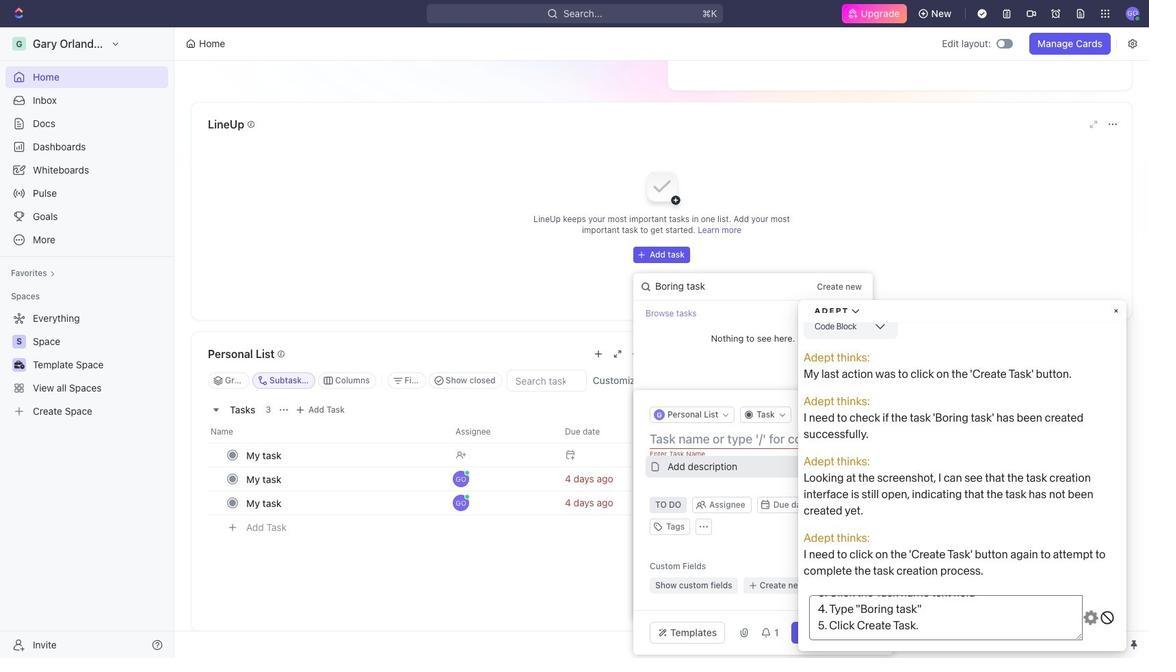 Task type: vqa. For each thing, say whether or not it's contained in the screenshot.
tree within the Sidebar NAVIGATION
yes



Task type: describe. For each thing, give the bounding box(es) containing it.
sidebar navigation
[[0, 27, 174, 659]]

Search for task (or subtask) name, ID, or URL text field
[[633, 274, 812, 300]]



Task type: locate. For each thing, give the bounding box(es) containing it.
tree inside 'sidebar' navigation
[[5, 308, 168, 423]]

Task name or type '/' for commands text field
[[650, 432, 880, 448]]

tree
[[5, 308, 168, 423]]

Search tasks... text field
[[507, 371, 586, 391]]



